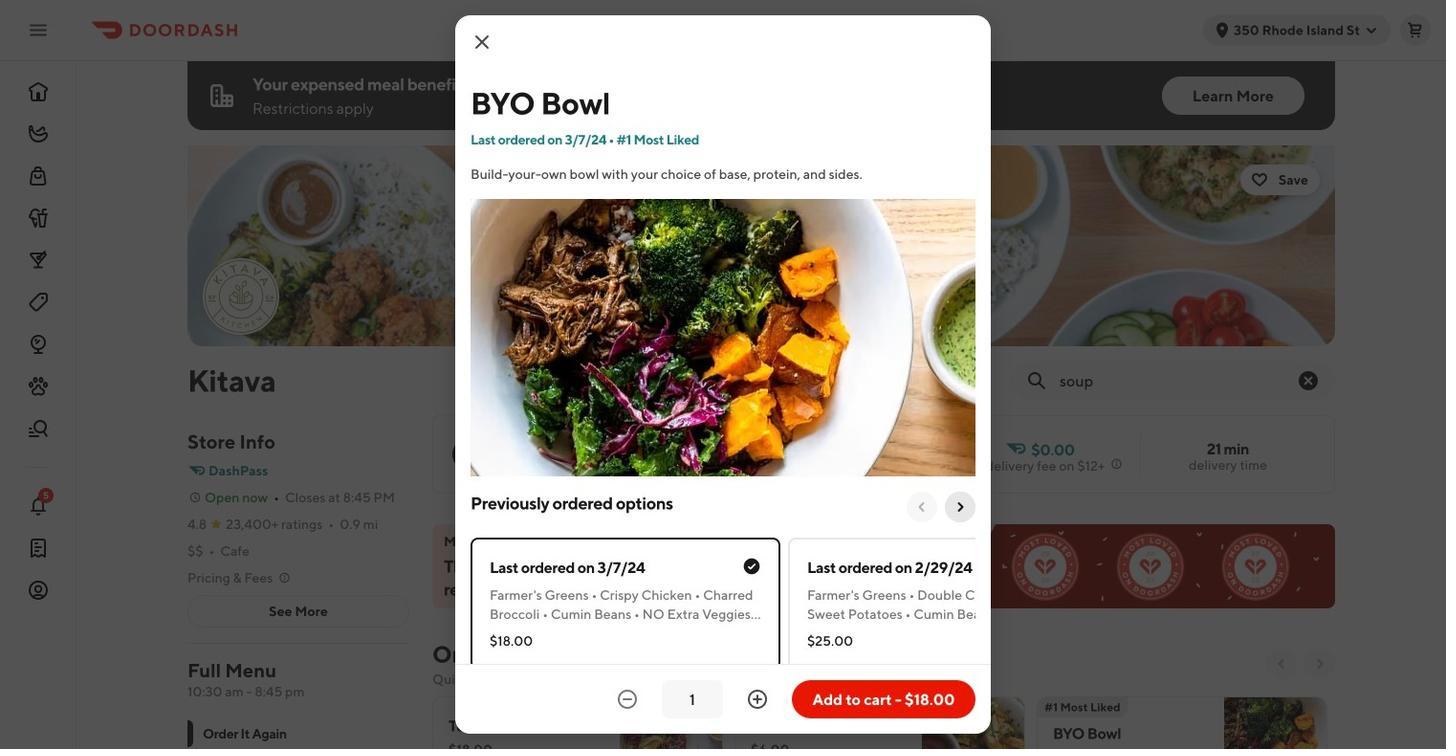 Task type: describe. For each thing, give the bounding box(es) containing it.
byo bowl image
[[471, 199, 976, 502]]

open menu image
[[27, 19, 50, 42]]

order methods option group
[[453, 439, 609, 470]]

next image
[[953, 499, 968, 515]]

decrease quantity by 1 image
[[616, 688, 639, 711]]

increase quantity by 1 image
[[746, 688, 769, 711]]

previous image
[[915, 499, 930, 515]]

Current quantity is 1 number field
[[674, 689, 712, 710]]

next button of carousel image
[[1313, 656, 1328, 672]]

Item Search search field
[[1060, 370, 1298, 391]]



Task type: vqa. For each thing, say whether or not it's contained in the screenshot.
2nd 4.6 from the right
no



Task type: locate. For each thing, give the bounding box(es) containing it.
dialog
[[455, 15, 1099, 749]]

None radio
[[523, 439, 609, 470]]

kitava image
[[188, 145, 1336, 346], [205, 260, 277, 333]]

heading
[[433, 639, 578, 670]]

close byo bowl image
[[471, 31, 494, 54]]

None radio
[[453, 439, 535, 470]]

previous button of carousel image
[[1275, 656, 1290, 672]]

0 items, open order cart image
[[1409, 22, 1424, 38]]



